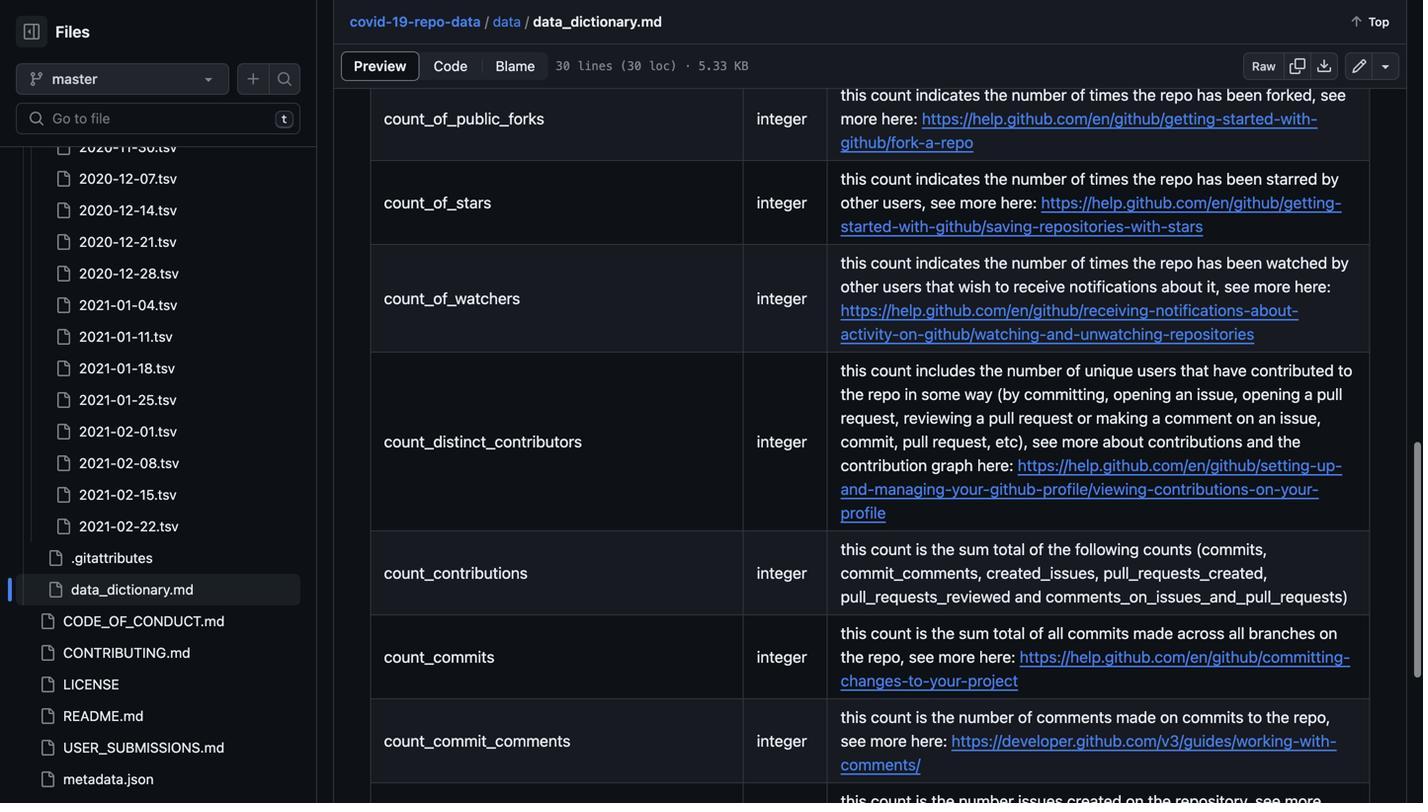Task type: vqa. For each thing, say whether or not it's contained in the screenshot.
https://help.github.com/en/github/building- indicates
yes



Task type: locate. For each thing, give the bounding box(es) containing it.
by
[[1322, 170, 1340, 188], [1332, 254, 1350, 272]]

total inside this count is the sum total of the following counts (commits, commit_comments,  created_issues, pull_requests_created, pull_requests_reviewed and comments_on_issues_and_pull_requests)
[[994, 540, 1026, 559]]

see
[[1247, 1, 1272, 20], [1321, 86, 1347, 104], [931, 193, 956, 212], [1225, 277, 1250, 296], [1033, 433, 1058, 451], [909, 648, 935, 667], [841, 732, 867, 751]]

to- inside https://help.github.com/en/github/committing- changes-to-your-project
[[909, 672, 930, 691]]

1 horizontal spatial that
[[1181, 361, 1210, 380]]

1 this from the top
[[841, 1, 867, 20]]

this inside the this count is the sum total of all commits made across all branches on the repo, see more here:
[[841, 624, 867, 643]]

2020- up 2020-12-21.tsv
[[79, 202, 119, 219]]

https://help.github.com/en/github/building-
[[841, 25, 1148, 44]]

file image
[[55, 139, 71, 155], [55, 171, 71, 187], [55, 266, 71, 282], [55, 487, 71, 503], [47, 551, 63, 567], [40, 646, 55, 662], [40, 677, 55, 693], [40, 709, 55, 725]]

repo inside the 'this count includes the number of unique users that have contributed to the repo in some way (by committing, opening an issue, opening a pull request, reviewing a pull request or making a comment on an issue, commit, pull request, etc), see more about contributions and the contribution graph here:'
[[868, 385, 901, 404]]

count inside this count indicates the number of times the repo has been starred by other users, see more here:
[[871, 170, 912, 188]]

by inside this count indicates the number of times the repo has been watched by other users that wish to receive notifications about it, see more here: https://help.github.com/en/github/receiving-notifications-about- activity-on-github/watching-and-unwatching-repositories
[[1332, 254, 1350, 272]]

started-
[[1223, 109, 1281, 128], [841, 217, 899, 236]]

1 all from the left
[[1048, 624, 1064, 643]]

1 02- from the top
[[117, 424, 140, 440]]

it,
[[1207, 277, 1221, 296]]

0 vertical spatial boolean
[[871, 1, 928, 20]]

12- down 11-
[[119, 171, 140, 187]]

made
[[1134, 624, 1174, 643], [1117, 708, 1157, 727]]

data_dictionary.md inside tree item
[[71, 582, 194, 598]]

2021- for 2021-01-25.tsv
[[79, 392, 117, 408]]

lines
[[578, 59, 613, 73]]

7 2021- from the top
[[79, 487, 117, 503]]

on inside the this count is the sum total of all commits made across all branches on the repo, see more here:
[[1320, 624, 1338, 643]]

of left comments
[[1019, 708, 1033, 727]]

request, up graph
[[933, 433, 992, 451]]

top button
[[1341, 8, 1399, 36]]

sum inside this count is the sum total of the following counts (commits, commit_comments,  created_issues, pull_requests_created, pull_requests_reviewed and comments_on_issues_and_pull_requests)
[[959, 540, 990, 559]]

more up github/saving-
[[960, 193, 997, 212]]

/ right data link
[[525, 13, 529, 30]]

12- for 28.tsv
[[119, 265, 140, 282]]

by inside this count indicates the number of times the repo has been starred by other users, see more here:
[[1322, 170, 1340, 188]]

this inside the 'this count includes the number of unique users that have contributed to the repo in some way (by committing, opening an issue, opening a pull request, reviewing a pull request or making a comment on an issue, commit, pull request, etc), see more about contributions and the contribution graph here:'
[[841, 361, 867, 380]]

2 this from the top
[[841, 86, 867, 104]]

file image inside data_dictionary.md tree item
[[47, 582, 63, 598]]

on inside the 'this count includes the number of unique users that have contributed to the repo in some way (by committing, opening an issue, opening a pull request, reviewing a pull request or making a comment on an issue, commit, pull request, etc), see more about contributions and the contribution graph here:'
[[1237, 409, 1255, 428]]

https://help.github.com/en/github/getting- up this count indicates the number of times the repo has been starred by other users, see more here:
[[922, 109, 1223, 128]]

number inside this count indicates the number of times the repo has been watched by other users that wish to receive notifications about it, see more here: https://help.github.com/en/github/receiving-notifications-about- activity-on-github/watching-and-unwatching-repositories
[[1012, 254, 1067, 272]]

with-
[[1281, 109, 1318, 128], [899, 217, 936, 236], [1131, 217, 1169, 236], [1300, 732, 1338, 751]]

count_commits
[[384, 648, 495, 667]]

https://help.github.com/en/github/getting- inside https://help.github.com/en/github/getting-started-with- github/fork-a-repo
[[922, 109, 1223, 128]]

2 count from the top
[[871, 170, 912, 188]]

total down "created_issues,"
[[994, 624, 1026, 643]]

1 vertical spatial https://help.github.com/en/github/getting-
[[1042, 193, 1343, 212]]

to- down https://help.github.com/en/github/building- on the top right of page
[[986, 49, 1008, 68]]

5 2021- from the top
[[79, 424, 117, 440]]

0 vertical spatial by
[[1322, 170, 1340, 188]]

2 2020- from the top
[[79, 171, 119, 187]]

this inside this count indicates the number of times the repo has been forked, see more here:
[[841, 86, 867, 104]]

2 sum from the top
[[959, 624, 990, 643]]

with- inside https://developer.github.com/v3/guides/working-with- comments/
[[1300, 732, 1338, 751]]

0 vertical spatial to
[[996, 277, 1010, 296]]

4 2020- from the top
[[79, 234, 119, 250]]

more down pull_requests_reviewed
[[939, 648, 976, 667]]

3 is from the top
[[916, 708, 928, 727]]

more inside this count indicates the number of times the repo has been starred by other users, see more here:
[[960, 193, 997, 212]]

https://help.github.com/en/github/committing-
[[1020, 648, 1351, 667]]

repo, up 'changes-'
[[868, 648, 905, 667]]

0 horizontal spatial users
[[883, 277, 922, 296]]

https://help.github.com/en/github/building-a-strong-community/adding- a-code-of-conduct-to-your-project link
[[841, 25, 1356, 68]]

count down users,
[[871, 254, 912, 272]]

indicates inside this count indicates the number of times the repo has been watched by other users that wish to receive notifications about it, see more here: https://help.github.com/en/github/receiving-notifications-about- activity-on-github/watching-and-unwatching-repositories
[[916, 254, 981, 272]]

0 vertical spatial on
[[1237, 409, 1255, 428]]

count inside the this count is the sum total of all commits made across all branches on the repo, see more here:
[[871, 624, 912, 643]]

file image left user_submissions.md
[[40, 741, 55, 756]]

0 vertical spatial sum
[[959, 540, 990, 559]]

copy raw content image
[[1290, 58, 1306, 74]]

file image for 2021-02-22.tsv
[[55, 519, 71, 535]]

issue, down have
[[1198, 385, 1239, 404]]

making
[[1097, 409, 1149, 428]]

3 been from the top
[[1227, 254, 1263, 272]]

been down "raw" link
[[1227, 86, 1263, 104]]

has inside the this boolean indicates if the repo has a code of conduct, see more here: https://help.github.com/en/github/building-a-strong-community/adding- a-code-of-conduct-to-your-project
[[1079, 1, 1104, 20]]

1 horizontal spatial users
[[1138, 361, 1177, 380]]

0 horizontal spatial repo,
[[868, 648, 905, 667]]

https://help.github.com/en/github/getting- inside https://help.github.com/en/github/getting- started-with-github/saving-repositories-with-stars
[[1042, 193, 1343, 212]]

0 horizontal spatial about
[[1103, 433, 1145, 451]]

0 horizontal spatial an
[[1176, 385, 1193, 404]]

0 vertical spatial made
[[1134, 624, 1174, 643]]

2021- down 2021-01-11.tsv
[[79, 360, 117, 377]]

2 vertical spatial is
[[916, 708, 928, 727]]

4 integer from the top
[[757, 433, 808, 451]]

1 vertical spatial to
[[1339, 361, 1353, 380]]

of up "created_issues,"
[[1030, 540, 1044, 559]]

of up committing,
[[1067, 361, 1081, 380]]

0 horizontal spatial /
[[485, 13, 489, 30]]

0 horizontal spatial on
[[1161, 708, 1179, 727]]

https://help.github.com/en/github/setting-up- and-managing-your-github-profile/viewing-contributions-on-your- profile
[[841, 456, 1343, 523]]

and-
[[1047, 325, 1081, 344], [841, 480, 875, 499]]

file image for license
[[40, 677, 55, 693]]

3 times from the top
[[1090, 254, 1129, 272]]

of inside this count is the sum total of the following counts (commits, commit_comments,  created_issues, pull_requests_created, pull_requests_reviewed and comments_on_issues_and_pull_requests)
[[1030, 540, 1044, 559]]

user_submissions.md
[[63, 740, 225, 756]]

0 vertical spatial users
[[883, 277, 922, 296]]

2 opening from the left
[[1243, 385, 1301, 404]]

count down 'changes-'
[[871, 708, 912, 727]]

times up https://help.github.com/en/github/getting- started-with-github/saving-repositories-with-stars link at the right of the page
[[1090, 170, 1129, 188]]

0 vertical spatial repo,
[[868, 648, 905, 667]]

is inside this count is the sum total of the following counts (commits, commit_comments,  created_issues, pull_requests_created, pull_requests_reviewed and comments_on_issues_and_pull_requests)
[[916, 540, 928, 559]]

repo right the if
[[1042, 1, 1074, 20]]

see inside the this boolean indicates if the repo has a code of conduct, see more here: https://help.github.com/en/github/building-a-strong-community/adding- a-code-of-conduct-to-your-project
[[1247, 1, 1272, 20]]

that
[[926, 277, 955, 296], [1181, 361, 1210, 380]]

12- up 2021-01-04.tsv
[[119, 265, 140, 282]]

01- for 25.tsv
[[117, 392, 138, 408]]

3 12- from the top
[[119, 234, 140, 250]]

that inside the 'this count includes the number of unique users that have contributed to the repo in some way (by committing, opening an issue, opening a pull request, reviewing a pull request or making a comment on an issue, commit, pull request, etc), see more about contributions and the contribution graph here:'
[[1181, 361, 1210, 380]]

more inside the this count is the sum total of all commits made across all branches on the repo, see more here:
[[939, 648, 976, 667]]

across
[[1178, 624, 1225, 643]]

count_contributions
[[384, 564, 528, 583]]

this inside the this boolean indicates if the repo has a code of conduct, see more here: https://help.github.com/en/github/building-a-strong-community/adding- a-code-of-conduct-to-your-project
[[841, 1, 867, 20]]

file image for 2021-01-25.tsv
[[55, 393, 71, 408]]

users,
[[883, 193, 927, 212]]

5 this from the top
[[841, 361, 867, 380]]

is for here:
[[916, 708, 928, 727]]

of inside this count indicates the number of times the repo has been forked, see more here:
[[1072, 86, 1086, 104]]

count up users,
[[871, 170, 912, 188]]

01- down 2021-01-18.tsv
[[117, 392, 138, 408]]

integer for this count includes the number of unique users that have contributed to the repo in some way (by committing, opening an issue, opening a pull request, reviewing a pull request or making a comment on an issue, commit, pull request, etc), see more about contributions and the contribution graph here:
[[757, 433, 808, 451]]

1 horizontal spatial to-
[[986, 49, 1008, 68]]

3 count from the top
[[871, 254, 912, 272]]

file image up the code_of_conduct.md
[[47, 582, 63, 598]]

02- down 2021-02-01.tsv
[[117, 455, 140, 472]]

here: inside the this boolean indicates if the repo has a code of conduct, see more here: https://help.github.com/en/github/building-a-strong-community/adding- a-code-of-conduct-to-your-project
[[1317, 1, 1353, 20]]

04.tsv
[[138, 297, 178, 313]]

about-
[[1251, 301, 1299, 320]]

wish
[[959, 277, 991, 296]]

1 horizontal spatial to
[[1248, 708, 1263, 727]]

2 horizontal spatial to
[[1339, 361, 1353, 380]]

0 horizontal spatial data
[[451, 13, 481, 30]]

2020-12-21.tsv
[[79, 234, 177, 250]]

more up comments/
[[871, 732, 907, 751]]

to- down pull_requests_reviewed
[[909, 672, 930, 691]]

indicates up users,
[[916, 170, 981, 188]]

is for and
[[916, 540, 928, 559]]

metadata.json
[[63, 772, 154, 788]]

1 horizontal spatial project
[[1046, 49, 1096, 68]]

been for forked,
[[1227, 86, 1263, 104]]

0 horizontal spatial to-
[[909, 672, 930, 691]]

repositories-
[[1040, 217, 1131, 236]]

is inside this count is the number of comments made on commits to the repo, see more here:
[[916, 708, 928, 727]]

count_commit_comments
[[384, 732, 571, 751]]

on right "comment"
[[1237, 409, 1255, 428]]

this for this count is the sum total of the following counts (commits, commit_comments,  created_issues, pull_requests_created, pull_requests_reviewed and comments_on_issues_and_pull_requests)
[[841, 540, 867, 559]]

1 sum from the top
[[959, 540, 990, 559]]

8 this from the top
[[841, 708, 867, 727]]

and right contributions
[[1247, 433, 1274, 451]]

repo, down branches
[[1294, 708, 1331, 727]]

and down "created_issues,"
[[1015, 588, 1042, 607]]

1 integer from the top
[[757, 109, 808, 128]]

this inside this count indicates the number of times the repo has been starred by other users, see more here:
[[841, 170, 867, 188]]

see inside the this count is the sum total of all commits made across all branches on the repo, see more here:
[[909, 648, 935, 667]]

2 02- from the top
[[117, 455, 140, 472]]

a right "making"
[[1153, 409, 1161, 428]]

is up comments/
[[916, 708, 928, 727]]

this down 'changes-'
[[841, 708, 867, 727]]

2021- for 2021-01-18.tsv
[[79, 360, 117, 377]]

data_dictionary.md tree item
[[16, 574, 301, 606]]

has inside this count indicates the number of times the repo has been watched by other users that wish to receive notifications about it, see more here: https://help.github.com/en/github/receiving-notifications-about- activity-on-github/watching-and-unwatching-repositories
[[1198, 254, 1223, 272]]

more inside this count is the number of comments made on commits to the repo, see more here:
[[871, 732, 907, 751]]

loc)
[[649, 59, 678, 73]]

2 integer from the top
[[757, 193, 808, 212]]

indicates inside this count indicates the number of times the repo has been forked, see more here:
[[916, 86, 981, 104]]

file image left 2021-01-11.tsv
[[55, 329, 71, 345]]

1 horizontal spatial request,
[[933, 433, 992, 451]]

count for users,
[[871, 170, 912, 188]]

0 vertical spatial a-
[[1148, 25, 1164, 44]]

1 horizontal spatial and-
[[1047, 325, 1081, 344]]

https://developer.github.com/v3/guides/working-
[[952, 732, 1300, 751]]

repo
[[1042, 1, 1074, 20], [1161, 86, 1193, 104], [941, 133, 974, 152], [1161, 170, 1193, 188], [1161, 254, 1193, 272], [868, 385, 901, 404]]

number inside the 'this count includes the number of unique users that have contributed to the repo in some way (by committing, opening an issue, opening a pull request, reviewing a pull request or making a comment on an issue, commit, pull request, etc), see more about contributions and the contribution graph here:'
[[1007, 361, 1063, 380]]

other left users,
[[841, 193, 879, 212]]

1 vertical spatial to-
[[909, 672, 930, 691]]

has for forked,
[[1198, 86, 1223, 104]]

see right the it,
[[1225, 277, 1250, 296]]

01- up 2021-01-18.tsv
[[117, 329, 138, 345]]

see inside this count indicates the number of times the repo has been starred by other users, see more here:
[[931, 193, 956, 212]]

been for watched
[[1227, 254, 1263, 272]]

total inside the this count is the sum total of all commits made across all branches on the repo, see more here:
[[994, 624, 1026, 643]]

branches
[[1249, 624, 1316, 643]]

5 integer from the top
[[757, 564, 808, 583]]

repo down "stars"
[[1161, 254, 1193, 272]]

12-
[[119, 171, 140, 187], [119, 202, 140, 219], [119, 234, 140, 250], [119, 265, 140, 282]]

1 horizontal spatial repo,
[[1294, 708, 1331, 727]]

integer for this count indicates the number of times the repo has been watched by other users that wish to receive notifications about it, see more here:
[[757, 289, 808, 308]]

has for watched
[[1198, 254, 1223, 272]]

6 this from the top
[[841, 540, 867, 559]]

01- up 2021-01-11.tsv
[[117, 297, 138, 313]]

1 12- from the top
[[119, 171, 140, 187]]

here: down pull_requests_reviewed
[[980, 648, 1016, 667]]

0 horizontal spatial project
[[968, 672, 1019, 691]]

count up in
[[871, 361, 912, 380]]

file image for data_dictionary.md
[[47, 582, 63, 598]]

file image left 2021-01-18.tsv
[[55, 361, 71, 377]]

file image left 2020-12-21.tsv
[[55, 234, 71, 250]]

1 vertical spatial by
[[1332, 254, 1350, 272]]

0 vertical spatial is
[[916, 540, 928, 559]]

data
[[451, 13, 481, 30], [493, 13, 521, 30]]

is for repo,
[[916, 624, 928, 643]]

7 integer from the top
[[757, 732, 808, 751]]

users inside this count indicates the number of times the repo has been watched by other users that wish to receive notifications about it, see more here: https://help.github.com/en/github/receiving-notifications-about- activity-on-github/watching-and-unwatching-repositories
[[883, 277, 922, 296]]

includes
[[916, 361, 976, 380]]

count down pull_requests_reviewed
[[871, 624, 912, 643]]

8 2021- from the top
[[79, 519, 117, 535]]

4 01- from the top
[[117, 392, 138, 408]]

1 vertical spatial issue,
[[1281, 409, 1322, 428]]

file image left 2021-01-04.tsv
[[55, 298, 71, 313]]

issue, down contributed at top right
[[1281, 409, 1322, 428]]

2 times from the top
[[1090, 170, 1129, 188]]

0 vertical spatial that
[[926, 277, 955, 296]]

1 vertical spatial been
[[1227, 170, 1263, 188]]

https://help.github.com/en/github/getting-started-with- github/fork-a-repo
[[841, 109, 1318, 152]]

2 vertical spatial times
[[1090, 254, 1129, 272]]

1 times from the top
[[1090, 86, 1129, 104]]

here:
[[1317, 1, 1353, 20], [882, 109, 918, 128], [1001, 193, 1038, 212], [1295, 277, 1332, 296], [978, 456, 1014, 475], [980, 648, 1016, 667], [912, 732, 948, 751]]

files tree
[[16, 0, 301, 796]]

1 horizontal spatial about
[[1162, 277, 1203, 296]]

commits down https://help.github.com/en/github/committing-
[[1183, 708, 1244, 727]]

1 vertical spatial about
[[1103, 433, 1145, 451]]

2020-12-28.tsv
[[79, 265, 179, 282]]

indicates up https://help.github.com/en/github/building- on the top right of page
[[933, 1, 997, 20]]

file image for 2020-12-07.tsv
[[55, 171, 71, 187]]

2 horizontal spatial a-
[[1148, 25, 1164, 44]]

02- for 08.tsv
[[117, 455, 140, 472]]

4 02- from the top
[[117, 519, 140, 535]]

data link
[[493, 13, 521, 30]]

times inside this count indicates the number of times the repo has been watched by other users that wish to receive notifications about it, see more here: https://help.github.com/en/github/receiving-notifications-about- activity-on-github/watching-and-unwatching-repositories
[[1090, 254, 1129, 272]]

1 data from the left
[[451, 13, 481, 30]]

https://developer.github.com/v3/guides/working-with- comments/
[[841, 732, 1338, 775]]

project
[[1046, 49, 1096, 68], [968, 672, 1019, 691]]

0 vertical spatial data_dictionary.md
[[533, 13, 663, 30]]

integer for this count is the sum total of the following counts (commits, commit_comments,  created_issues, pull_requests_created, pull_requests_reviewed and comments_on_issues_and_pull_requests)
[[757, 564, 808, 583]]

pull
[[1318, 385, 1343, 404], [989, 409, 1015, 428], [903, 433, 929, 451]]

here: left top
[[1317, 1, 1353, 20]]

to inside this count indicates the number of times the repo has been watched by other users that wish to receive notifications about it, see more here: https://help.github.com/en/github/receiving-notifications-about- activity-on-github/watching-and-unwatching-repositories
[[996, 277, 1010, 296]]

1 horizontal spatial pull
[[989, 409, 1015, 428]]

2021- for 2021-02-01.tsv
[[79, 424, 117, 440]]

to down branches
[[1248, 708, 1263, 727]]

2 total from the top
[[994, 624, 1026, 643]]

group
[[16, 0, 301, 606], [16, 0, 301, 543]]

2021- down 2021-01-18.tsv
[[79, 392, 117, 408]]

commits inside this count is the number of comments made on commits to the repo, see more here:
[[1183, 708, 1244, 727]]

https://help.github.com/en/github/getting- up "stars"
[[1042, 193, 1343, 212]]

total for the
[[994, 540, 1026, 559]]

file image for .gitattributes
[[47, 551, 63, 567]]

2 vertical spatial on
[[1161, 708, 1179, 727]]

22.tsv
[[140, 519, 179, 535]]

count for here:
[[871, 86, 912, 104]]

file image left license
[[40, 677, 55, 693]]

is
[[916, 540, 928, 559], [916, 624, 928, 643], [916, 708, 928, 727]]

this
[[841, 1, 867, 20], [841, 86, 867, 104], [841, 170, 867, 188], [841, 254, 867, 272], [841, 361, 867, 380], [841, 540, 867, 559], [841, 624, 867, 643], [841, 708, 867, 727]]

users
[[883, 277, 922, 296], [1138, 361, 1177, 380]]

1 01- from the top
[[117, 297, 138, 313]]

1 vertical spatial sum
[[959, 624, 990, 643]]

activity-
[[841, 325, 900, 344]]

commits inside the this count is the sum total of all commits made across all branches on the repo, see more here:
[[1068, 624, 1130, 643]]

1 horizontal spatial boolean
[[871, 1, 928, 20]]

see down pull_requests_reviewed
[[909, 648, 935, 667]]

contribution
[[841, 456, 928, 475]]

1 been from the top
[[1227, 86, 1263, 104]]

side panel image
[[24, 24, 40, 40]]

4 count from the top
[[871, 361, 912, 380]]

1 vertical spatial and
[[1015, 588, 1042, 607]]

1 2021- from the top
[[79, 297, 117, 313]]

see inside this count indicates the number of times the repo has been watched by other users that wish to receive notifications about it, see more here: https://help.github.com/en/github/receiving-notifications-about- activity-on-github/watching-and-unwatching-repositories
[[1225, 277, 1250, 296]]

1 horizontal spatial commits
[[1183, 708, 1244, 727]]

02- for 15.tsv
[[117, 487, 140, 503]]

other inside this count indicates the number of times the repo has been starred by other users, see more here:
[[841, 193, 879, 212]]

0 horizontal spatial and-
[[841, 480, 875, 499]]

see down download raw content icon
[[1321, 86, 1347, 104]]

2021- up 2021-02-15.tsv
[[79, 455, 117, 472]]

4 12- from the top
[[119, 265, 140, 282]]

commits
[[1068, 624, 1130, 643], [1183, 708, 1244, 727]]

that inside this count indicates the number of times the repo has been watched by other users that wish to receive notifications about it, see more here: https://help.github.com/en/github/receiving-notifications-about- activity-on-github/watching-and-unwatching-repositories
[[926, 277, 955, 296]]

this inside this count is the number of comments made on commits to the repo, see more here:
[[841, 708, 867, 727]]

2020-12-07.tsv
[[79, 171, 177, 187]]

2 all from the left
[[1229, 624, 1245, 643]]

your- right 'changes-'
[[930, 672, 968, 691]]

a- left of-
[[841, 49, 857, 68]]

4 2021- from the top
[[79, 392, 117, 408]]

2 vertical spatial a-
[[926, 133, 941, 152]]

request
[[1019, 409, 1074, 428]]

6 2021- from the top
[[79, 455, 117, 472]]

data left data link
[[451, 13, 481, 30]]

2 vertical spatial been
[[1227, 254, 1263, 272]]

sum down pull_requests_reviewed
[[959, 624, 990, 643]]

and inside the 'this count includes the number of unique users that have contributed to the repo in some way (by committing, opening an issue, opening a pull request, reviewing a pull request or making a comment on an issue, commit, pull request, etc), see more about contributions and the contribution graph here:'
[[1247, 433, 1274, 451]]

1 vertical spatial commits
[[1183, 708, 1244, 727]]

0 horizontal spatial pull
[[903, 433, 929, 451]]

2 2021- from the top
[[79, 329, 117, 345]]

commit,
[[841, 433, 899, 451]]

1 vertical spatial data_dictionary.md
[[71, 582, 194, 598]]

has inside this count indicates the number of times the repo has been forked, see more here:
[[1198, 86, 1223, 104]]

file view element
[[341, 51, 549, 81]]

3 this from the top
[[841, 170, 867, 188]]

of up https://help.github.com/en/github/getting- started-with-github/saving-repositories-with-stars link at the right of the page
[[1072, 170, 1086, 188]]

and- inside this count indicates the number of times the repo has been watched by other users that wish to receive notifications about it, see more here: https://help.github.com/en/github/receiving-notifications-about- activity-on-github/watching-and-unwatching-repositories
[[1047, 325, 1081, 344]]

0 vertical spatial been
[[1227, 86, 1263, 104]]

2020- down 2020-12-21.tsv
[[79, 265, 119, 282]]

here: inside this count indicates the number of times the repo has been starred by other users, see more here:
[[1001, 193, 1038, 212]]

of up the 'https://help.github.com/en/github/getting-started-with- github/fork-a-repo' link
[[1072, 86, 1086, 104]]

3 01- from the top
[[117, 360, 138, 377]]

2021- up 2021-01-11.tsv
[[79, 297, 117, 313]]

repo inside https://help.github.com/en/github/getting-started-with- github/fork-a-repo
[[941, 133, 974, 152]]

0 horizontal spatial data_dictionary.md
[[71, 582, 194, 598]]

/
[[485, 13, 489, 30], [525, 13, 529, 30]]

1 other from the top
[[841, 193, 879, 212]]

made inside this count is the number of comments made on commits to the repo, see more here:
[[1117, 708, 1157, 727]]

2021- down 2021-01-25.tsv
[[79, 424, 117, 440]]

1 count from the top
[[871, 86, 912, 104]]

this inside this count is the sum total of the following counts (commits, commit_comments,  created_issues, pull_requests_created, pull_requests_reviewed and comments_on_issues_and_pull_requests)
[[841, 540, 867, 559]]

been inside this count indicates the number of times the repo has been starred by other users, see more here:
[[1227, 170, 1263, 188]]

has up "stars"
[[1198, 170, 1223, 188]]

pull down (by
[[989, 409, 1015, 428]]

see inside the 'this count includes the number of unique users that have contributed to the repo in some way (by committing, opening an issue, opening a pull request, reviewing a pull request or making a comment on an issue, commit, pull request, etc), see more about contributions and the contribution graph here:'
[[1033, 433, 1058, 451]]

count for pull_requests_reviewed
[[871, 540, 912, 559]]

0 horizontal spatial request,
[[841, 409, 900, 428]]

1 vertical spatial other
[[841, 277, 879, 296]]

2 / from the left
[[525, 13, 529, 30]]

integer for this count is the number of comments made on commits to the repo, see more here:
[[757, 732, 808, 751]]

with- inside https://help.github.com/en/github/getting-started-with- github/fork-a-repo
[[1281, 109, 1318, 128]]

been
[[1227, 86, 1263, 104], [1227, 170, 1263, 188], [1227, 254, 1263, 272]]

0 vertical spatial on-
[[900, 325, 925, 344]]

by right watched
[[1332, 254, 1350, 272]]

file image left 2021-02-01.tsv
[[55, 424, 71, 440]]

indicates inside this count indicates the number of times the repo has been starred by other users, see more here:
[[916, 170, 981, 188]]

all
[[1048, 624, 1064, 643], [1229, 624, 1245, 643]]

6 count from the top
[[871, 624, 912, 643]]

number inside this count indicates the number of times the repo has been starred by other users, see more here:
[[1012, 170, 1067, 188]]

5 count from the top
[[871, 540, 912, 559]]

of down repositories-
[[1072, 254, 1086, 272]]

this for this boolean indicates if the repo has a code of conduct, see more here: https://help.github.com/en/github/building-a-strong-community/adding- a-code-of-conduct-to-your-project
[[841, 1, 867, 20]]

1 horizontal spatial all
[[1229, 624, 1245, 643]]

1 horizontal spatial an
[[1259, 409, 1277, 428]]

data_dictionary.md up lines
[[533, 13, 663, 30]]

2021-01-04.tsv
[[79, 297, 178, 313]]

2 been from the top
[[1227, 170, 1263, 188]]

0 horizontal spatial and
[[1015, 588, 1042, 607]]

number left comments
[[959, 708, 1014, 727]]

see down request
[[1033, 433, 1058, 451]]

1 vertical spatial times
[[1090, 170, 1129, 188]]

count inside this count is the number of comments made on commits to the repo, see more here:
[[871, 708, 912, 727]]

data up blame
[[493, 13, 521, 30]]

file image for 2021-01-11.tsv
[[55, 329, 71, 345]]

covid-
[[350, 13, 392, 30]]

managing-
[[875, 480, 952, 499]]

0 horizontal spatial issue,
[[1198, 385, 1239, 404]]

fork this repository and edit the file tooltip
[[1346, 52, 1373, 80]]

1 horizontal spatial on
[[1237, 409, 1255, 428]]

.gitattributes
[[71, 550, 153, 567]]

1 is from the top
[[916, 540, 928, 559]]

file image left 2021-02-08.tsv
[[55, 456, 71, 472]]

by for this count indicates the number of times the repo has been starred by other users, see more here:
[[1322, 170, 1340, 188]]

0 horizontal spatial to
[[996, 277, 1010, 296]]

number inside this count indicates the number of times the repo has been forked, see more here:
[[1012, 86, 1067, 104]]

7 this from the top
[[841, 624, 867, 643]]

a- down code
[[1148, 25, 1164, 44]]

indicates
[[933, 1, 997, 20], [916, 86, 981, 104], [916, 170, 981, 188], [916, 254, 981, 272]]

github/watching-
[[925, 325, 1047, 344]]

2 12- from the top
[[119, 202, 140, 219]]

started- inside https://help.github.com/en/github/getting-started-with- github/fork-a-repo
[[1223, 109, 1281, 128]]

0 vertical spatial project
[[1046, 49, 1096, 68]]

file image
[[55, 203, 71, 219], [55, 234, 71, 250], [55, 298, 71, 313], [55, 329, 71, 345], [55, 361, 71, 377], [55, 393, 71, 408], [55, 424, 71, 440], [55, 456, 71, 472], [55, 519, 71, 535], [47, 582, 63, 598], [40, 614, 55, 630], [40, 741, 55, 756], [40, 772, 55, 788]]

indicates for here:
[[916, 86, 981, 104]]

number up (by
[[1007, 361, 1063, 380]]

3 integer from the top
[[757, 289, 808, 308]]

here: down etc),
[[978, 456, 1014, 475]]

3 02- from the top
[[117, 487, 140, 503]]

this count indicates the number of times the repo has been watched by other users that wish to receive notifications about it, see more here: https://help.github.com/en/github/receiving-notifications-about- activity-on-github/watching-and-unwatching-repositories
[[841, 254, 1350, 344]]

of inside this count is the number of comments made on commits to the repo, see more here:
[[1019, 708, 1033, 727]]

strong-
[[1164, 25, 1217, 44]]

commits up https://help.github.com/en/github/committing- changes-to-your-project link
[[1068, 624, 1130, 643]]

on inside this count is the number of comments made on commits to the repo, see more here:
[[1161, 708, 1179, 727]]

here: inside the 'this count includes the number of unique users that have contributed to the repo in some way (by committing, opening an issue, opening a pull request, reviewing a pull request or making a comment on an issue, commit, pull request, etc), see more about contributions and the contribution graph here:'
[[978, 456, 1014, 475]]

see up comments/
[[841, 732, 867, 751]]

2021- up 2021-01-18.tsv
[[79, 329, 117, 345]]

2 vertical spatial to
[[1248, 708, 1263, 727]]

this count indicates the number of times the repo has been starred by other users, see more here:
[[841, 170, 1340, 212]]

times inside this count indicates the number of times the repo has been forked, see more here:
[[1090, 86, 1129, 104]]

1 total from the top
[[994, 540, 1026, 559]]

file image for 2021-01-04.tsv
[[55, 298, 71, 313]]

been inside this count indicates the number of times the repo has been forked, see more here:
[[1227, 86, 1263, 104]]

1 horizontal spatial started-
[[1223, 109, 1281, 128]]

2 other from the top
[[841, 277, 879, 296]]

3 2021- from the top
[[79, 360, 117, 377]]

2 is from the top
[[916, 624, 928, 643]]

sum for and
[[959, 540, 990, 559]]

file image for user_submissions.md
[[40, 741, 55, 756]]

1 vertical spatial an
[[1259, 409, 1277, 428]]

pull_requests_created,
[[1104, 564, 1268, 583]]

0 horizontal spatial all
[[1048, 624, 1064, 643]]

file image for 2020-12-21.tsv
[[55, 234, 71, 250]]

indicates for users
[[916, 254, 981, 272]]

1 vertical spatial is
[[916, 624, 928, 643]]

1 horizontal spatial a-
[[926, 133, 941, 152]]

search this repository image
[[277, 71, 293, 87]]

1 horizontal spatial opening
[[1243, 385, 1301, 404]]

0 vertical spatial and
[[1247, 433, 1274, 451]]

01- for 04.tsv
[[117, 297, 138, 313]]

graph
[[932, 456, 974, 475]]

14.tsv
[[140, 202, 177, 219]]

on- up (commits,
[[1257, 480, 1281, 499]]

is down pull_requests_reviewed
[[916, 624, 928, 643]]

1 horizontal spatial /
[[525, 13, 529, 30]]

number up https://help.github.com/en/github/getting-started-with- github/fork-a-repo
[[1012, 86, 1067, 104]]

1 vertical spatial and-
[[841, 480, 875, 499]]

1 vertical spatial request,
[[933, 433, 992, 451]]

a-
[[1148, 25, 1164, 44], [841, 49, 857, 68], [926, 133, 941, 152]]

02- for 01.tsv
[[117, 424, 140, 440]]

is inside the this count is the sum total of all commits made across all branches on the repo, see more here:
[[916, 624, 928, 643]]

has for starred
[[1198, 170, 1223, 188]]

2020- for 2020-11-30.tsv
[[79, 139, 119, 155]]

2 horizontal spatial pull
[[1318, 385, 1343, 404]]

3 2020- from the top
[[79, 202, 119, 219]]

started- for https://help.github.com/en/github/getting- started-with-github/saving-repositories-with-stars
[[841, 217, 899, 236]]

of down "created_issues,"
[[1030, 624, 1044, 643]]

5 2020- from the top
[[79, 265, 119, 282]]

an up "comment"
[[1176, 385, 1193, 404]]

sum
[[959, 540, 990, 559], [959, 624, 990, 643]]

on-
[[900, 325, 925, 344], [1257, 480, 1281, 499]]

to-
[[986, 49, 1008, 68], [909, 672, 930, 691]]

0 vertical spatial started-
[[1223, 109, 1281, 128]]

0 vertical spatial and-
[[1047, 325, 1081, 344]]

2020- for 2020-12-28.tsv
[[79, 265, 119, 282]]

1 2020- from the top
[[79, 139, 119, 155]]

on- inside https://help.github.com/en/github/setting-up- and-managing-your-github-profile/viewing-contributions-on-your- profile
[[1257, 480, 1281, 499]]

0 horizontal spatial on-
[[900, 325, 925, 344]]

more up about-
[[1255, 277, 1291, 296]]

2 01- from the top
[[117, 329, 138, 345]]

github-
[[991, 480, 1043, 499]]

1 vertical spatial boolean
[[757, 25, 814, 44]]

1 vertical spatial that
[[1181, 361, 1210, 380]]

0 horizontal spatial started-
[[841, 217, 899, 236]]

0 vertical spatial request,
[[841, 409, 900, 428]]

has up https://help.github.com/en/github/building-a-strong-community/adding- a-code-of-conduct-to-your-project link
[[1079, 1, 1104, 20]]

1 vertical spatial on
[[1320, 624, 1338, 643]]

0 vertical spatial commits
[[1068, 624, 1130, 643]]

a left code
[[1108, 1, 1116, 20]]

0 horizontal spatial opening
[[1114, 385, 1172, 404]]

been left starred
[[1227, 170, 1263, 188]]

repo right github/fork-
[[941, 133, 974, 152]]

a- up users,
[[926, 133, 941, 152]]

comments_on_issues_and_pull_requests)
[[1046, 588, 1349, 607]]

count_distinct_contributors
[[384, 433, 582, 451]]

·
[[685, 59, 692, 73]]

about down "making"
[[1103, 433, 1145, 451]]

file image for readme.md
[[40, 709, 55, 725]]

been inside this count indicates the number of times the repo has been watched by other users that wish to receive notifications about it, see more here: https://help.github.com/en/github/receiving-notifications-about- activity-on-github/watching-and-unwatching-repositories
[[1227, 254, 1263, 272]]

this inside this count indicates the number of times the repo has been watched by other users that wish to receive notifications about it, see more here: https://help.github.com/en/github/receiving-notifications-about- activity-on-github/watching-and-unwatching-repositories
[[841, 254, 867, 272]]

1 horizontal spatial on-
[[1257, 480, 1281, 499]]

4 this from the top
[[841, 254, 867, 272]]

been for starred
[[1227, 170, 1263, 188]]

covid-19-repo-data / data / data_dictionary.md
[[350, 13, 663, 30]]

0 vertical spatial other
[[841, 193, 879, 212]]

6 integer from the top
[[757, 648, 808, 667]]

1 vertical spatial total
[[994, 624, 1026, 643]]

7 count from the top
[[871, 708, 912, 727]]

blame
[[496, 58, 535, 74]]

file image left 2020-12-07.tsv
[[55, 171, 71, 187]]

01- for 18.tsv
[[117, 360, 138, 377]]

this down the profile
[[841, 540, 867, 559]]

1 vertical spatial started-
[[841, 217, 899, 236]]

this for this count indicates the number of times the repo has been starred by other users, see more here:
[[841, 170, 867, 188]]



Task type: describe. For each thing, give the bounding box(es) containing it.
kb
[[735, 59, 749, 73]]

1 horizontal spatial issue,
[[1281, 409, 1322, 428]]

indicates for https://help.github.com/en/github/building-
[[933, 1, 997, 20]]

your- down graph
[[952, 480, 991, 499]]

other for users
[[841, 277, 879, 296]]

changes-
[[841, 672, 909, 691]]

count for more
[[871, 708, 912, 727]]

0 horizontal spatial boolean
[[757, 25, 814, 44]]

25.tsv
[[138, 392, 177, 408]]

repo, inside this count is the number of comments made on commits to the repo, see more here:
[[1294, 708, 1331, 727]]

https://developer.github.com/v3/guides/working-with- comments/ link
[[841, 732, 1338, 775]]

your- inside the this boolean indicates if the repo has a code of conduct, see more here: https://help.github.com/en/github/building-a-strong-community/adding- a-code-of-conduct-to-your-project
[[1008, 49, 1046, 68]]

here: inside this count indicates the number of times the repo has been watched by other users that wish to receive notifications about it, see more here: https://help.github.com/en/github/receiving-notifications-about- activity-on-github/watching-and-unwatching-repositories
[[1295, 277, 1332, 296]]

here: inside this count indicates the number of times the repo has been forked, see more here:
[[882, 109, 918, 128]]

about inside this count indicates the number of times the repo has been watched by other users that wish to receive notifications about it, see more here: https://help.github.com/en/github/receiving-notifications-about- activity-on-github/watching-and-unwatching-repositories
[[1162, 277, 1203, 296]]

repo inside this count indicates the number of times the repo has been starred by other users, see more here:
[[1161, 170, 1193, 188]]

watched
[[1267, 254, 1328, 272]]

created_issues,
[[987, 564, 1100, 583]]

github/saving-
[[936, 217, 1040, 236]]

reviewing
[[904, 409, 973, 428]]

your- inside https://help.github.com/en/github/committing- changes-to-your-project
[[930, 672, 968, 691]]

here: inside this count is the number of comments made on commits to the repo, see more here:
[[912, 732, 948, 751]]

comments
[[1037, 708, 1113, 727]]

https://help.github.com/en/github/committing- changes-to-your-project link
[[841, 648, 1351, 691]]

this for this count includes the number of unique users that have contributed to the repo in some way (by committing, opening an issue, opening a pull request, reviewing a pull request or making a comment on an issue, commit, pull request, etc), see more about contributions and the contribution graph here:
[[841, 361, 867, 380]]

to inside the 'this count includes the number of unique users that have contributed to the repo in some way (by committing, opening an issue, opening a pull request, reviewing a pull request or making a comment on an issue, commit, pull request, etc), see more about contributions and the contribution graph here:'
[[1339, 361, 1353, 380]]

19-
[[392, 13, 415, 30]]

and inside this count is the sum total of the following counts (commits, commit_comments,  created_issues, pull_requests_created, pull_requests_reviewed and comments_on_issues_and_pull_requests)
[[1015, 588, 1042, 607]]

forked,
[[1267, 86, 1317, 104]]

file image for 2021-02-01.tsv
[[55, 424, 71, 440]]

a inside the this boolean indicates if the repo has a code of conduct, see more here: https://help.github.com/en/github/building-a-strong-community/adding- a-code-of-conduct-to-your-project
[[1108, 1, 1116, 20]]

file image for 2020-11-30.tsv
[[55, 139, 71, 155]]

more inside the this boolean indicates if the repo has a code of conduct, see more here: https://help.github.com/en/github/building-a-strong-community/adding- a-code-of-conduct-to-your-project
[[1276, 1, 1313, 20]]

this boolean indicates if the repo has a code of conduct, see more here: https://help.github.com/en/github/building-a-strong-community/adding- a-code-of-conduct-to-your-project
[[841, 1, 1356, 68]]

this for this count is the number of comments made on commits to the repo, see more here:
[[841, 708, 867, 727]]

number inside this count is the number of comments made on commits to the repo, see more here:
[[959, 708, 1014, 727]]

starred
[[1267, 170, 1318, 188]]

up-
[[1318, 456, 1343, 475]]

repo inside the this boolean indicates if the repo has a code of conduct, see more here: https://help.github.com/en/github/building-a-strong-community/adding- a-code-of-conduct-to-your-project
[[1042, 1, 1074, 20]]

download raw file tooltip
[[1311, 52, 1339, 80]]

master
[[52, 71, 98, 87]]

integer for this count indicates the number of times the repo has been forked, see more here:
[[757, 109, 808, 128]]

number for here:
[[1012, 170, 1067, 188]]

edit file image
[[1352, 58, 1368, 74]]

project inside the this boolean indicates if the repo has a code of conduct, see more here: https://help.github.com/en/github/building-a-strong-community/adding- a-code-of-conduct-to-your-project
[[1046, 49, 1096, 68]]

by for this count indicates the number of times the repo has been watched by other users that wish to receive notifications about it, see more here: https://help.github.com/en/github/receiving-notifications-about- activity-on-github/watching-and-unwatching-repositories
[[1332, 254, 1350, 272]]

2021-01-11.tsv
[[79, 329, 173, 345]]

https://help.github.com/en/github/getting- for with-
[[1042, 193, 1343, 212]]

of inside the 'this count includes the number of unique users that have contributed to the repo in some way (by committing, opening an issue, opening a pull request, reviewing a pull request or making a comment on an issue, commit, pull request, etc), see more about contributions and the contribution graph here:'
[[1067, 361, 1081, 380]]

profile
[[841, 504, 886, 523]]

repo inside this count indicates the number of times the repo has been forked, see more here:
[[1161, 86, 1193, 104]]

the inside the this boolean indicates if the repo has a code of conduct, see more here: https://help.github.com/en/github/building-a-strong-community/adding- a-code-of-conduct-to-your-project
[[1014, 1, 1038, 20]]

(commits,
[[1197, 540, 1268, 559]]

times for repo
[[1090, 86, 1129, 104]]

1 / from the left
[[485, 13, 489, 30]]

readme.md
[[63, 708, 144, 725]]

started- for https://help.github.com/en/github/getting-started-with- github/fork-a-repo
[[1223, 109, 1281, 128]]

search image
[[29, 111, 44, 127]]

2021-01-25.tsv
[[79, 392, 177, 408]]

08.tsv
[[140, 455, 179, 472]]

12- for 07.tsv
[[119, 171, 140, 187]]

profile/viewing-
[[1043, 480, 1155, 499]]

count for the
[[871, 624, 912, 643]]

2020- for 2020-12-07.tsv
[[79, 171, 119, 187]]

2020- for 2020-12-21.tsv
[[79, 234, 119, 250]]

top
[[1369, 15, 1390, 29]]

(by
[[997, 385, 1021, 404]]

repositories
[[1171, 325, 1255, 344]]

stars
[[1169, 217, 1204, 236]]

file image for 2021-02-08.tsv
[[55, 456, 71, 472]]

download raw content image
[[1317, 58, 1333, 74]]

file image for 2020-12-14.tsv
[[55, 203, 71, 219]]

have
[[1214, 361, 1247, 380]]

2 data from the left
[[493, 13, 521, 30]]

https://help.github.com/en/github/getting- for repo
[[922, 109, 1223, 128]]

project inside https://help.github.com/en/github/committing- changes-to-your-project
[[968, 672, 1019, 691]]

of inside the this boolean indicates if the repo has a code of conduct, see more here: https://help.github.com/en/github/building-a-strong-community/adding- a-code-of-conduct-to-your-project
[[1160, 1, 1175, 20]]

2021-02-22.tsv
[[79, 519, 179, 535]]

2021-02-08.tsv
[[79, 455, 179, 472]]

of-
[[900, 49, 921, 68]]

this for this count indicates the number of times the repo has been watched by other users that wish to receive notifications about it, see more here: https://help.github.com/en/github/receiving-notifications-about- activity-on-github/watching-and-unwatching-repositories
[[841, 254, 867, 272]]

02- for 22.tsv
[[117, 519, 140, 535]]

11-
[[119, 139, 138, 155]]

covid-19-repo-data link
[[350, 13, 481, 30]]

counts
[[1144, 540, 1193, 559]]

see inside this count indicates the number of times the repo has been forked, see more here:
[[1321, 86, 1347, 104]]

2021- for 2021-02-22.tsv
[[79, 519, 117, 535]]

5.33
[[699, 59, 728, 73]]

community/adding-
[[1217, 25, 1356, 44]]

12- for 21.tsv
[[119, 234, 140, 250]]

to inside this count is the number of comments made on commits to the repo, see more here:
[[1248, 708, 1263, 727]]

indicates for users,
[[916, 170, 981, 188]]

pull_requests_reviewed
[[841, 588, 1011, 607]]

file image for 2021-02-15.tsv
[[55, 487, 71, 503]]

some
[[922, 385, 961, 404]]

18.tsv
[[138, 360, 175, 377]]

this for this count indicates the number of times the repo has been forked, see more here:
[[841, 86, 867, 104]]

https://help.github.com/en/github/receiving-
[[841, 301, 1156, 320]]

made inside the this count is the sum total of all commits made across all branches on the repo, see more here:
[[1134, 624, 1174, 643]]

about inside the 'this count includes the number of unique users that have contributed to the repo in some way (by committing, opening an issue, opening a pull request, reviewing a pull request or making a comment on an issue, commit, pull request, etc), see more about contributions and the contribution graph here:'
[[1103, 433, 1145, 451]]

integer for this count is the sum total of all commits made across all branches on the repo, see more here:
[[757, 648, 808, 667]]

integer for this count indicates the number of times the repo has been starred by other users, see more here:
[[757, 193, 808, 212]]

of inside this count indicates the number of times the repo has been watched by other users that wish to receive notifications about it, see more here: https://help.github.com/en/github/receiving-notifications-about- activity-on-github/watching-and-unwatching-repositories
[[1072, 254, 1086, 272]]

more inside the 'this count includes the number of unique users that have contributed to the repo in some way (by committing, opening an issue, opening a pull request, reviewing a pull request or making a comment on an issue, commit, pull request, etc), see more about contributions and the contribution graph here:'
[[1062, 433, 1099, 451]]

notifications
[[1070, 277, 1158, 296]]

repo, inside the this count is the sum total of all commits made across all branches on the repo, see more here:
[[868, 648, 905, 667]]

2021-02-15.tsv
[[79, 487, 177, 503]]

30.tsv
[[138, 139, 177, 155]]

2 vertical spatial pull
[[903, 433, 929, 451]]

2021- for 2021-01-04.tsv
[[79, 297, 117, 313]]

a down way
[[977, 409, 985, 428]]

of inside the this count is the sum total of all commits made across all branches on the repo, see more here:
[[1030, 624, 1044, 643]]

sum for repo,
[[959, 624, 990, 643]]

https://help.github.com/en/github/setting-up- and-managing-your-github-profile/viewing-contributions-on-your- profile link
[[841, 456, 1343, 523]]

this count is the number of comments made on commits to the repo, see more here:
[[841, 708, 1331, 751]]

see inside this count is the number of comments made on commits to the repo, see more here:
[[841, 732, 867, 751]]

1 horizontal spatial data_dictionary.md
[[533, 13, 663, 30]]

if
[[1001, 1, 1010, 20]]

unwatching-
[[1081, 325, 1171, 344]]

01- for 11.tsv
[[117, 329, 138, 345]]

07.tsv
[[140, 171, 177, 187]]

on- inside this count indicates the number of times the repo has been watched by other users that wish to receive notifications about it, see more here: https://help.github.com/en/github/receiving-notifications-about- activity-on-github/watching-and-unwatching-repositories
[[900, 325, 925, 344]]

number for to
[[1012, 254, 1067, 272]]

notifications-
[[1156, 301, 1251, 320]]

https://help.github.com/en/github/committing- changes-to-your-project
[[841, 648, 1351, 691]]

way
[[965, 385, 993, 404]]

this for this count is the sum total of all commits made across all branches on the repo, see more here:
[[841, 624, 867, 643]]

file image for 2020-12-28.tsv
[[55, 266, 71, 282]]

and- inside https://help.github.com/en/github/setting-up- and-managing-your-github-profile/viewing-contributions-on-your- profile
[[841, 480, 875, 499]]

file image for 2021-01-18.tsv
[[55, 361, 71, 377]]

count for users
[[871, 254, 912, 272]]

file image for metadata.json
[[40, 772, 55, 788]]

28.tsv
[[140, 265, 179, 282]]

2021- for 2021-02-08.tsv
[[79, 455, 117, 472]]

raw
[[1253, 59, 1277, 73]]

code
[[1121, 1, 1156, 20]]

to- inside the this boolean indicates if the repo has a code of conduct, see more here: https://help.github.com/en/github/building-a-strong-community/adding- a-code-of-conduct-to-your-project
[[986, 49, 1008, 68]]

more edit options image
[[1378, 58, 1394, 74]]

committing,
[[1025, 385, 1110, 404]]

more inside this count indicates the number of times the repo has been forked, see more here:
[[841, 109, 878, 128]]

2021- for 2021-01-11.tsv
[[79, 329, 117, 345]]

draggable pane splitter slider
[[314, 0, 319, 804]]

add file image
[[246, 71, 262, 87]]

contributed
[[1252, 361, 1335, 380]]

t
[[281, 113, 288, 126]]

0 horizontal spatial a-
[[841, 49, 857, 68]]

more inside this count indicates the number of times the repo has been watched by other users that wish to receive notifications about it, see more here: https://help.github.com/en/github/receiving-notifications-about- activity-on-github/watching-and-unwatching-repositories
[[1255, 277, 1291, 296]]

git branch image
[[29, 71, 44, 87]]

0 vertical spatial issue,
[[1198, 385, 1239, 404]]

license
[[63, 677, 119, 693]]

0 vertical spatial an
[[1176, 385, 1193, 404]]

repo-
[[415, 13, 451, 30]]

count_of_watchers
[[384, 289, 520, 308]]

(30
[[620, 59, 642, 73]]

a- inside https://help.github.com/en/github/getting-started-with- github/fork-a-repo
[[926, 133, 941, 152]]

11.tsv
[[138, 329, 173, 345]]

code-
[[857, 49, 900, 68]]

add file tooltip
[[237, 63, 269, 95]]

of inside this count indicates the number of times the repo has been starred by other users, see more here:
[[1072, 170, 1086, 188]]

01.tsv
[[140, 424, 177, 440]]

master button
[[16, 63, 229, 95]]

users inside the 'this count includes the number of unique users that have contributed to the repo in some way (by committing, opening an issue, opening a pull request, reviewing a pull request or making a comment on an issue, commit, pull request, etc), see more about contributions and the contribution graph here:'
[[1138, 361, 1177, 380]]

your- down up- on the bottom of the page
[[1281, 480, 1320, 499]]

following
[[1076, 540, 1140, 559]]

this count indicates the number of times the repo has been forked, see more here:
[[841, 86, 1347, 128]]

file image for contributing.md
[[40, 646, 55, 662]]

times for with-
[[1090, 170, 1129, 188]]

contributions-
[[1155, 480, 1257, 499]]

a down contributed at top right
[[1305, 385, 1314, 404]]

total for all
[[994, 624, 1026, 643]]

raw link
[[1244, 52, 1285, 80]]

repo inside this count indicates the number of times the repo has been watched by other users that wish to receive notifications about it, see more here: https://help.github.com/en/github/receiving-notifications-about- activity-on-github/watching-and-unwatching-repositories
[[1161, 254, 1193, 272]]

2020- for 2020-12-14.tsv
[[79, 202, 119, 219]]

Go to file text field
[[52, 104, 267, 133]]

15.tsv
[[140, 487, 177, 503]]

other for users,
[[841, 193, 879, 212]]

count for in
[[871, 361, 912, 380]]

2021- for 2021-02-15.tsv
[[79, 487, 117, 503]]

code
[[434, 58, 468, 74]]

number for (by
[[1007, 361, 1063, 380]]

12- for 14.tsv
[[119, 202, 140, 219]]

1 opening from the left
[[1114, 385, 1172, 404]]

0 vertical spatial pull
[[1318, 385, 1343, 404]]

preview
[[354, 58, 407, 74]]

file image for code_of_conduct.md
[[40, 614, 55, 630]]

preview button
[[341, 51, 420, 81]]

contributions
[[1149, 433, 1243, 451]]

boolean inside the this boolean indicates if the repo has a code of conduct, see more here: https://help.github.com/en/github/building-a-strong-community/adding- a-code-of-conduct-to-your-project
[[871, 1, 928, 20]]

comment
[[1165, 409, 1233, 428]]

here: inside the this count is the sum total of all commits made across all branches on the repo, see more here:
[[980, 648, 1016, 667]]

2021-01-18.tsv
[[79, 360, 175, 377]]

2020-12-14.tsv
[[79, 202, 177, 219]]



